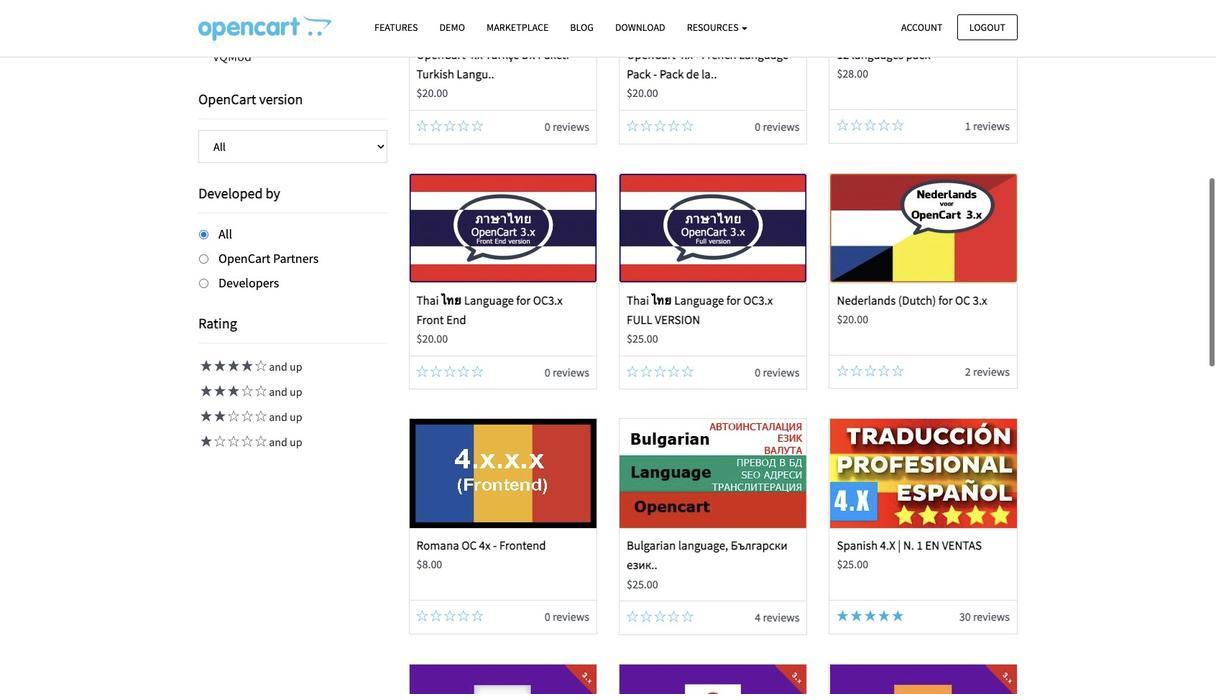 Task type: describe. For each thing, give the bounding box(es) containing it.
and up for 1st and up link from the bottom
[[267, 435, 302, 450]]

thai ไทย language for oc3.x full version image
[[620, 174, 807, 283]]

- inside romana oc 4x - frontend $8.00
[[493, 538, 497, 554]]

4 reviews
[[755, 610, 800, 625]]

ventas
[[942, 538, 982, 554]]

$20.00 inside 'thai ไทย language for oc3.x front end $20.00'
[[417, 331, 448, 346]]

opencart 4.x türkçe dil paketi - turkish langu.. image
[[410, 0, 597, 37]]

de
[[686, 66, 699, 82]]

reviews for opencart 4.x - french language pack - pack de la..
[[763, 119, 800, 134]]

front
[[417, 312, 444, 328]]

ไทย for end
[[441, 292, 462, 308]]

vqmod
[[213, 48, 252, 65]]

blog link
[[560, 15, 605, 40]]

reviews for opencart 4.x türkçe dil paketi - turkish langu..
[[553, 119, 590, 134]]

and for third and up link from the bottom of the page
[[269, 385, 288, 399]]

opencart 4.x türkçe dil paketi - turkish langu.. link
[[417, 47, 576, 82]]

$25.00 for thai ไทย language for oc3.x full version
[[627, 331, 658, 346]]

langu..
[[457, 66, 494, 82]]

български
[[731, 538, 788, 554]]

and up for third and up link from the bottom of the page
[[267, 385, 302, 399]]

logout
[[970, 20, 1006, 33]]

30
[[960, 610, 971, 624]]

4.x for -
[[678, 47, 693, 63]]

japanese (日本語) opencart 3 languages image
[[620, 665, 807, 694]]

version
[[259, 90, 303, 108]]

marketplace
[[487, 21, 549, 34]]

reviews for thai ไทย language for oc3.x front end
[[553, 365, 590, 379]]

1 pack from the left
[[627, 66, 651, 82]]

up for 1st and up link from the bottom
[[290, 435, 302, 450]]

opencart for opencart partners
[[219, 250, 271, 267]]

ไทย for version
[[652, 292, 672, 308]]

en
[[926, 538, 940, 554]]

thai ไทย language for oc3.x front end link
[[417, 292, 563, 328]]

0 for thai ไทย language for oc3.x front end
[[545, 365, 551, 379]]

1 and up link from the top
[[198, 360, 302, 374]]

romana oc 4x - frontend link
[[417, 538, 546, 554]]

opencart version
[[198, 90, 303, 108]]

vqmod link
[[198, 44, 387, 69]]

demo link
[[429, 15, 476, 40]]

oc inside nederlands (dutch) for oc 3.x $20.00
[[955, 292, 971, 308]]

romana oc 4x - frontend image
[[410, 419, 597, 529]]

for inside nederlands (dutch) for oc 3.x $20.00
[[939, 292, 953, 308]]

languages
[[852, 47, 904, 63]]

romana
[[417, 538, 459, 554]]

version
[[655, 312, 700, 328]]

thai ไทย language for oc3.x front end $20.00
[[417, 292, 563, 346]]

reviews for romana oc 4x - frontend
[[553, 610, 590, 624]]

thai for thai ไทย language for oc3.x front end
[[417, 292, 439, 308]]

other link
[[198, 19, 387, 44]]

0 reviews for thai ไทย language for oc3.x front end
[[545, 365, 590, 379]]

3 and up link from the top
[[198, 410, 302, 424]]

2 and up link from the top
[[198, 385, 302, 399]]

russian(русский) languages opencart 3 image
[[410, 665, 597, 694]]

opencart partners
[[219, 250, 319, 267]]

opencart 4.x - french language pack - pack de la.. link
[[627, 47, 789, 82]]

features link
[[364, 15, 429, 40]]

$25.00 for spanish 4.x | n. 1 en ventas
[[837, 557, 869, 572]]

4 and up link from the top
[[198, 435, 302, 450]]

30 reviews
[[960, 610, 1010, 624]]

reviews for nederlands (dutch) for oc 3.x
[[973, 364, 1010, 379]]

$25.00 inside "bulgarian language, български език.. $25.00"
[[627, 577, 658, 591]]

romana oc 4x - frontend $8.00
[[417, 538, 546, 572]]

0 reviews for opencart 4.x - french language pack - pack de la..
[[755, 119, 800, 134]]

- up de
[[696, 47, 699, 63]]

up for 1st and up link from the top of the page
[[290, 360, 302, 374]]

0 for opencart 4.x türkçe dil paketi - turkish langu..
[[545, 119, 551, 134]]

$20.00 inside the 'opencart 4.x türkçe dil paketi - turkish langu.. $20.00'
[[417, 86, 448, 100]]

language,
[[679, 538, 729, 554]]

rating
[[198, 314, 237, 332]]

1 horizontal spatial 1
[[965, 119, 971, 133]]

and up for 1st and up link from the top of the page
[[267, 360, 302, 374]]

|
[[898, 538, 901, 554]]

dil
[[522, 47, 535, 63]]

end
[[446, 312, 466, 328]]

and for 2nd and up link from the bottom of the page
[[269, 410, 288, 424]]

4
[[755, 610, 761, 625]]

език..
[[627, 557, 658, 573]]

all
[[219, 226, 232, 242]]

paketi
[[538, 47, 569, 63]]

full
[[627, 312, 653, 328]]

reviews for thai ไทย language for oc3.x full version
[[763, 365, 800, 379]]

and up for 2nd and up link from the bottom of the page
[[267, 410, 302, 424]]

language inside opencart 4.x - french language pack - pack de la.. $20.00
[[739, 47, 789, 63]]

frontend
[[499, 538, 546, 554]]

by
[[266, 184, 280, 202]]

logout link
[[957, 14, 1018, 40]]

$20.00 inside nederlands (dutch) for oc 3.x $20.00
[[837, 312, 869, 326]]

demo
[[440, 21, 465, 34]]

hindi(हिंदी) opencart 3 languages (fre.. image
[[830, 665, 1017, 694]]



Task type: locate. For each thing, give the bounding box(es) containing it.
oc3.x for thai ไทย language for oc3.x front end
[[533, 292, 563, 308]]

nederlands (dutch) for oc 3.x $20.00
[[837, 292, 988, 326]]

2 4.x from the left
[[678, 47, 693, 63]]

thai up front
[[417, 292, 439, 308]]

and for 1st and up link from the top of the page
[[269, 360, 288, 374]]

developed by
[[198, 184, 280, 202]]

4x
[[479, 538, 491, 554]]

$20.00 inside opencart 4.x - french language pack - pack de la.. $20.00
[[627, 86, 658, 100]]

language inside 'thai ไทย language for oc3.x front end $20.00'
[[464, 292, 514, 308]]

spanish
[[837, 538, 878, 554]]

3 up from the top
[[290, 410, 302, 424]]

oc
[[955, 292, 971, 308], [462, 538, 477, 554]]

opencart 4.x - french language pack - pack de la.. image
[[620, 0, 807, 37]]

4 and from the top
[[269, 435, 288, 450]]

star light o image
[[865, 119, 876, 131], [879, 119, 890, 131], [892, 119, 904, 131], [417, 120, 428, 132], [430, 120, 442, 132], [444, 120, 456, 132], [682, 120, 694, 132], [837, 365, 849, 376], [444, 366, 456, 377], [472, 366, 483, 377], [627, 366, 638, 377], [682, 366, 694, 377], [239, 411, 253, 422], [253, 411, 267, 422], [212, 436, 226, 447], [226, 436, 239, 447], [253, 436, 267, 447], [444, 611, 456, 622], [458, 611, 470, 622], [627, 611, 638, 623], [641, 611, 652, 623], [655, 611, 666, 623]]

pack left de
[[660, 66, 684, 82]]

None radio
[[199, 230, 208, 239]]

opencart language  extensions image
[[198, 15, 331, 41]]

spanish 4.x | n. 1 en ventas image
[[830, 419, 1017, 529]]

language for thai ไทย language for oc3.x front end
[[464, 292, 514, 308]]

oc inside romana oc 4x - frontend $8.00
[[462, 538, 477, 554]]

1 ไทย from the left
[[441, 292, 462, 308]]

1 horizontal spatial pack
[[660, 66, 684, 82]]

2 thai from the left
[[627, 292, 649, 308]]

partners
[[273, 250, 319, 267]]

- left de
[[654, 66, 657, 82]]

- inside the 'opencart 4.x türkçe dil paketi - turkish langu.. $20.00'
[[572, 47, 576, 63]]

star light o image
[[837, 119, 849, 131], [851, 119, 862, 131], [458, 120, 470, 132], [472, 120, 483, 132], [627, 120, 638, 132], [641, 120, 652, 132], [655, 120, 666, 132], [668, 120, 680, 132], [253, 360, 267, 372], [851, 365, 862, 376], [865, 365, 876, 376], [879, 365, 890, 376], [892, 365, 904, 376], [417, 366, 428, 377], [430, 366, 442, 377], [458, 366, 470, 377], [641, 366, 652, 377], [655, 366, 666, 377], [668, 366, 680, 377], [239, 386, 253, 397], [253, 386, 267, 397], [226, 411, 239, 422], [239, 436, 253, 447], [417, 611, 428, 622], [430, 611, 442, 622], [472, 611, 483, 622], [668, 611, 680, 623], [682, 611, 694, 623]]

- right 4x
[[493, 538, 497, 554]]

for for thai ไทย language for oc3.x full version
[[727, 292, 741, 308]]

2 vertical spatial $25.00
[[627, 577, 658, 591]]

1 for from the left
[[516, 292, 531, 308]]

0 reviews for romana oc 4x - frontend
[[545, 610, 590, 624]]

2 pack from the left
[[660, 66, 684, 82]]

12 languages pack $28.00
[[837, 47, 931, 81]]

0 horizontal spatial oc3.x
[[533, 292, 563, 308]]

0 for romana oc 4x - frontend
[[545, 610, 551, 624]]

up for third and up link from the bottom of the page
[[290, 385, 302, 399]]

language right french
[[739, 47, 789, 63]]

2 ไทย from the left
[[652, 292, 672, 308]]

1 and from the top
[[269, 360, 288, 374]]

reviews
[[973, 119, 1010, 133], [553, 119, 590, 134], [763, 119, 800, 134], [973, 364, 1010, 379], [553, 365, 590, 379], [763, 365, 800, 379], [553, 610, 590, 624], [973, 610, 1010, 624], [763, 610, 800, 625]]

language up end
[[464, 292, 514, 308]]

12 languages pack link
[[837, 47, 931, 63]]

1 oc3.x from the left
[[533, 292, 563, 308]]

0 horizontal spatial language
[[464, 292, 514, 308]]

1 horizontal spatial 4.x
[[678, 47, 693, 63]]

3.x
[[973, 292, 988, 308]]

thai ไทย language for oc3.x full version $25.00
[[627, 292, 773, 346]]

features
[[375, 21, 418, 34]]

$20.00
[[417, 86, 448, 100], [627, 86, 658, 100], [837, 312, 869, 326], [417, 331, 448, 346]]

0 vertical spatial $25.00
[[627, 331, 658, 346]]

thai ไทย language for oc3.x full version link
[[627, 292, 773, 328]]

2 reviews
[[965, 364, 1010, 379]]

opencart for opencart 4.x türkçe dil paketi - turkish langu.. $20.00
[[417, 47, 466, 63]]

4.x for türkçe
[[468, 47, 483, 63]]

reviews for spanish 4.x | n. 1 en ventas
[[973, 610, 1010, 624]]

blog
[[570, 21, 594, 34]]

developed
[[198, 184, 263, 202]]

0 horizontal spatial for
[[516, 292, 531, 308]]

1 horizontal spatial oc
[[955, 292, 971, 308]]

opencart for opencart version
[[198, 90, 256, 108]]

opencart inside the 'opencart 4.x türkçe dil paketi - turkish langu.. $20.00'
[[417, 47, 466, 63]]

up
[[290, 360, 302, 374], [290, 385, 302, 399], [290, 410, 302, 424], [290, 435, 302, 450]]

2 oc3.x from the left
[[743, 292, 773, 308]]

4.x up langu..
[[468, 47, 483, 63]]

oc left 4x
[[462, 538, 477, 554]]

0 vertical spatial 1
[[965, 119, 971, 133]]

pack
[[627, 66, 651, 82], [660, 66, 684, 82]]

ไทย up end
[[441, 292, 462, 308]]

(dutch)
[[899, 292, 936, 308]]

12 languages pack image
[[830, 0, 1017, 37]]

thai inside the thai ไทย language for oc3.x full version $25.00
[[627, 292, 649, 308]]

thai inside 'thai ไทย language for oc3.x front end $20.00'
[[417, 292, 439, 308]]

1
[[965, 119, 971, 133], [917, 538, 923, 554]]

opencart 4.x türkçe dil paketi - turkish langu.. $20.00
[[417, 47, 576, 100]]

ไทย
[[441, 292, 462, 308], [652, 292, 672, 308]]

1 and up from the top
[[267, 360, 302, 374]]

2
[[965, 364, 971, 379]]

0 for thai ไทย language for oc3.x full version
[[755, 365, 761, 379]]

french
[[702, 47, 737, 63]]

$20.00 down front
[[417, 331, 448, 346]]

other
[[213, 23, 244, 40]]

marketplace link
[[476, 15, 560, 40]]

4 and up from the top
[[267, 435, 302, 450]]

$20.00 down 'nederlands'
[[837, 312, 869, 326]]

opencart down download link
[[627, 47, 676, 63]]

pack down download link
[[627, 66, 651, 82]]

n.
[[904, 538, 915, 554]]

bulgarian language,  български език.. image
[[620, 419, 807, 529]]

None radio
[[199, 254, 208, 264], [199, 279, 208, 288], [199, 254, 208, 264], [199, 279, 208, 288]]

0 horizontal spatial 1
[[917, 538, 923, 554]]

4 up from the top
[[290, 435, 302, 450]]

1 horizontal spatial oc3.x
[[743, 292, 773, 308]]

0 horizontal spatial ไทย
[[441, 292, 462, 308]]

oc3.x inside 'thai ไทย language for oc3.x front end $20.00'
[[533, 292, 563, 308]]

resources
[[687, 21, 741, 34]]

thai for thai ไทย language for oc3.x full version
[[627, 292, 649, 308]]

and up
[[267, 360, 302, 374], [267, 385, 302, 399], [267, 410, 302, 424], [267, 435, 302, 450]]

0 horizontal spatial thai
[[417, 292, 439, 308]]

4.x inside the 'opencart 4.x türkçe dil paketi - turkish langu.. $20.00'
[[468, 47, 483, 63]]

thai
[[417, 292, 439, 308], [627, 292, 649, 308]]

1 horizontal spatial thai
[[627, 292, 649, 308]]

up for 2nd and up link from the bottom of the page
[[290, 410, 302, 424]]

12
[[837, 47, 849, 63]]

reviews for 12 languages pack
[[973, 119, 1010, 133]]

bulgarian language, български език.. $25.00
[[627, 538, 788, 591]]

1 4.x from the left
[[468, 47, 483, 63]]

pack
[[906, 47, 931, 63]]

thai up full
[[627, 292, 649, 308]]

-
[[572, 47, 576, 63], [696, 47, 699, 63], [654, 66, 657, 82], [493, 538, 497, 554]]

1 horizontal spatial ไทย
[[652, 292, 672, 308]]

ไทย inside the thai ไทย language for oc3.x full version $25.00
[[652, 292, 672, 308]]

opencart down vqmod
[[198, 90, 256, 108]]

2 for from the left
[[727, 292, 741, 308]]

spanish 4.x | n. 1 en ventas link
[[837, 538, 982, 554]]

ไทย up version on the top
[[652, 292, 672, 308]]

4.x
[[468, 47, 483, 63], [678, 47, 693, 63]]

1 vertical spatial $25.00
[[837, 557, 869, 572]]

$25.00
[[627, 331, 658, 346], [837, 557, 869, 572], [627, 577, 658, 591]]

opencart for opencart 4.x - french language pack - pack de la.. $20.00
[[627, 47, 676, 63]]

and for 1st and up link from the bottom
[[269, 435, 288, 450]]

for for thai ไทย language for oc3.x front end
[[516, 292, 531, 308]]

4.x inside opencart 4.x - french language pack - pack de la.. $20.00
[[678, 47, 693, 63]]

thai ไทย language for oc3.x front end image
[[410, 174, 597, 283]]

$25.00 inside the thai ไทย language for oc3.x full version $25.00
[[627, 331, 658, 346]]

developers
[[219, 274, 279, 291]]

0 horizontal spatial 4.x
[[468, 47, 483, 63]]

$20.00 down 'turkish'
[[417, 86, 448, 100]]

nederlands (dutch) for oc 3.x link
[[837, 292, 988, 308]]

1 reviews
[[965, 119, 1010, 133]]

0 reviews for thai ไทย language for oc3.x full version
[[755, 365, 800, 379]]

opencart inside opencart 4.x - french language pack - pack de la.. $20.00
[[627, 47, 676, 63]]

opencart up 'developers'
[[219, 250, 271, 267]]

1 vertical spatial oc
[[462, 538, 477, 554]]

language
[[739, 47, 789, 63], [464, 292, 514, 308], [674, 292, 724, 308]]

0 vertical spatial oc
[[955, 292, 971, 308]]

2 horizontal spatial for
[[939, 292, 953, 308]]

0 horizontal spatial oc
[[462, 538, 477, 554]]

spanish 4.x | n. 1 en ventas $25.00
[[837, 538, 982, 572]]

$8.00
[[417, 557, 442, 572]]

1 inside spanish 4.x | n. 1 en ventas $25.00
[[917, 538, 923, 554]]

oc3.x for thai ไทย language for oc3.x full version
[[743, 292, 773, 308]]

$20.00 down download link
[[627, 86, 658, 100]]

0 reviews
[[545, 119, 590, 134], [755, 119, 800, 134], [545, 365, 590, 379], [755, 365, 800, 379], [545, 610, 590, 624]]

language for thai ไทย language for oc3.x full version
[[674, 292, 724, 308]]

account link
[[889, 14, 955, 40]]

for inside the thai ไทย language for oc3.x full version $25.00
[[727, 292, 741, 308]]

$25.00 down език..
[[627, 577, 658, 591]]

reviews for bulgarian language, български език..
[[763, 610, 800, 625]]

3 and up from the top
[[267, 410, 302, 424]]

2 and up from the top
[[267, 385, 302, 399]]

bulgarian language, български език.. link
[[627, 538, 788, 573]]

$25.00 down full
[[627, 331, 658, 346]]

star light image
[[226, 360, 239, 372], [198, 386, 212, 397], [851, 611, 862, 622], [865, 611, 876, 622], [879, 611, 890, 622]]

türkçe
[[485, 47, 519, 63]]

account
[[902, 20, 943, 33]]

0 reviews for opencart 4.x türkçe dil paketi - turkish langu..
[[545, 119, 590, 134]]

opencart 4.x - french language pack - pack de la.. $20.00
[[627, 47, 789, 100]]

- right "paketi"
[[572, 47, 576, 63]]

ไทย inside 'thai ไทย language for oc3.x front end $20.00'
[[441, 292, 462, 308]]

and
[[269, 360, 288, 374], [269, 385, 288, 399], [269, 410, 288, 424], [269, 435, 288, 450]]

oc3.x inside the thai ไทย language for oc3.x full version $25.00
[[743, 292, 773, 308]]

$28.00
[[837, 66, 869, 81]]

for inside 'thai ไทย language for oc3.x front end $20.00'
[[516, 292, 531, 308]]

0 horizontal spatial pack
[[627, 66, 651, 82]]

$25.00 down spanish
[[837, 557, 869, 572]]

language up version on the top
[[674, 292, 724, 308]]

2 horizontal spatial language
[[739, 47, 789, 63]]

1 horizontal spatial language
[[674, 292, 724, 308]]

$25.00 inside spanish 4.x | n. 1 en ventas $25.00
[[837, 557, 869, 572]]

1 thai from the left
[[417, 292, 439, 308]]

bulgarian
[[627, 538, 676, 554]]

download
[[615, 21, 666, 34]]

4.x
[[880, 538, 896, 554]]

1 horizontal spatial for
[[727, 292, 741, 308]]

2 up from the top
[[290, 385, 302, 399]]

download link
[[605, 15, 676, 40]]

nederlands
[[837, 292, 896, 308]]

turkish
[[417, 66, 454, 82]]

3 for from the left
[[939, 292, 953, 308]]

language inside the thai ไทย language for oc3.x full version $25.00
[[674, 292, 724, 308]]

1 up from the top
[[290, 360, 302, 374]]

1 vertical spatial 1
[[917, 538, 923, 554]]

4.x up de
[[678, 47, 693, 63]]

3 and from the top
[[269, 410, 288, 424]]

2 and from the top
[[269, 385, 288, 399]]

0
[[545, 119, 551, 134], [755, 119, 761, 134], [545, 365, 551, 379], [755, 365, 761, 379], [545, 610, 551, 624]]

star light image
[[198, 360, 212, 372], [212, 360, 226, 372], [239, 360, 253, 372], [212, 386, 226, 397], [226, 386, 239, 397], [198, 411, 212, 422], [212, 411, 226, 422], [198, 436, 212, 447], [837, 611, 849, 622], [892, 611, 904, 622]]

opencart
[[417, 47, 466, 63], [627, 47, 676, 63], [198, 90, 256, 108], [219, 250, 271, 267]]

and up link
[[198, 360, 302, 374], [198, 385, 302, 399], [198, 410, 302, 424], [198, 435, 302, 450]]

oc left '3.x'
[[955, 292, 971, 308]]

0 for opencart 4.x - french language pack - pack de la..
[[755, 119, 761, 134]]

resources link
[[676, 15, 759, 40]]

la..
[[702, 66, 717, 82]]

opencart up 'turkish'
[[417, 47, 466, 63]]

nederlands (dutch) for oc 3.x image
[[830, 174, 1017, 283]]



Task type: vqa. For each thing, say whether or not it's contained in the screenshot.
the while
no



